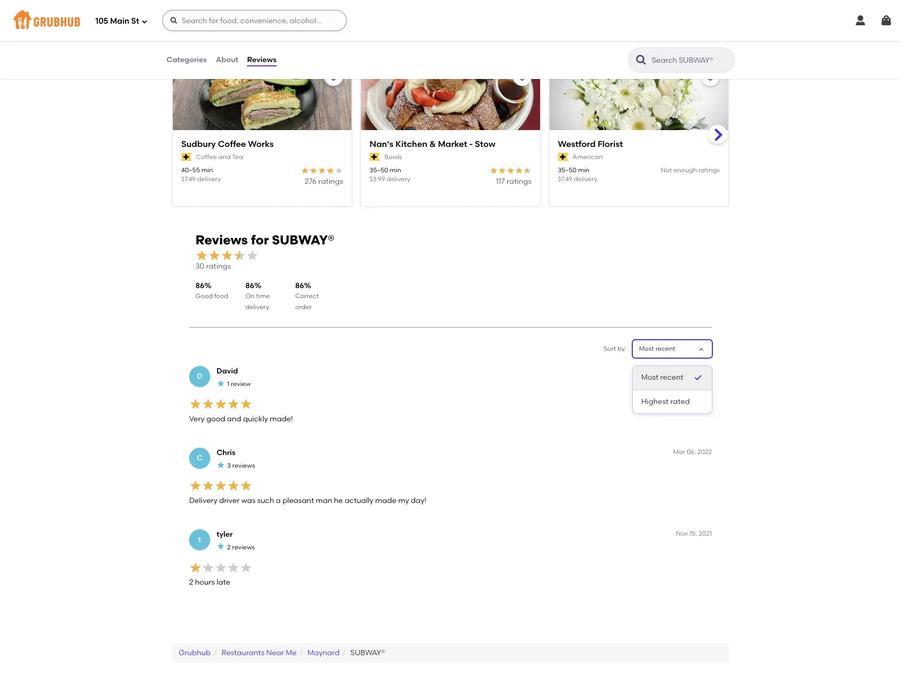 Task type: locate. For each thing, give the bounding box(es) containing it.
reviews down restaurants at the left top of the page
[[247, 55, 277, 64]]

restaurants
[[222, 649, 265, 658]]

1 vertical spatial recent
[[660, 373, 684, 382]]

30 ratings
[[196, 262, 231, 271]]

1 vertical spatial reviews
[[196, 233, 248, 248]]

1 vertical spatial 2022
[[698, 449, 712, 456]]

$7.49 for sudbury coffee works
[[181, 176, 196, 183]]

most inside option
[[641, 373, 659, 382]]

delivery right $3.99
[[387, 176, 411, 183]]

ratings for 30 ratings
[[206, 262, 231, 271]]

1 star icon image from the top
[[217, 379, 225, 388]]

1 $7.49 from the left
[[181, 176, 196, 183]]

1 vertical spatial coffee
[[196, 153, 217, 161]]

reviews for subway®
[[196, 233, 335, 248]]

1 horizontal spatial 2
[[227, 544, 231, 551]]

0 vertical spatial reviews
[[247, 55, 277, 64]]

2022 for delivery driver was such a pleasant man he actually made my day!
[[698, 449, 712, 456]]

subscription pass image down nan's at the top left of the page
[[370, 153, 380, 161]]

subscription pass image for nan's
[[370, 153, 380, 161]]

3 min from the left
[[578, 167, 590, 174]]

0 vertical spatial recent
[[656, 345, 676, 353]]

min for westford
[[578, 167, 590, 174]]

1 min from the left
[[201, 167, 213, 174]]

save this restaurant button for nan's kitchen & market - stow
[[513, 67, 532, 86]]

delivery for nan's
[[387, 176, 411, 183]]

bowls
[[385, 153, 402, 161]]

86 inside the 86 good food
[[196, 281, 204, 290]]

2 reviews from the top
[[232, 544, 255, 551]]

ratings for 276 ratings
[[318, 177, 343, 186]]

1 horizontal spatial 86
[[245, 281, 254, 290]]

maynard link
[[308, 649, 340, 658]]

35–50 up $3.99
[[370, 167, 388, 174]]

2 $7.49 from the left
[[558, 176, 572, 183]]

86
[[196, 281, 204, 290], [245, 281, 254, 290], [295, 281, 304, 290]]

2 86 from the left
[[245, 281, 254, 290]]

most recent up 'highest rated'
[[641, 373, 684, 382]]

0 horizontal spatial save this restaurant image
[[328, 70, 340, 83]]

1 horizontal spatial subscription pass image
[[558, 153, 569, 161]]

most recent
[[639, 345, 676, 353], [641, 373, 684, 382]]

ratings right 117
[[507, 177, 532, 186]]

ratings right 276
[[318, 177, 343, 186]]

min right 40–55 at the left top of page
[[201, 167, 213, 174]]

Sort by: field
[[639, 345, 676, 354]]

Search for food, convenience, alcohol... search field
[[162, 10, 347, 31]]

sudbury coffee works link
[[181, 139, 343, 151]]

35–50 inside 35–50 min $3.99 delivery
[[370, 167, 388, 174]]

min inside the 40–55 min $7.49 delivery
[[201, 167, 213, 174]]

2
[[227, 544, 231, 551], [189, 578, 193, 587]]

most inside sort by: field
[[639, 345, 654, 353]]

0 horizontal spatial subway®
[[272, 233, 335, 248]]

0 vertical spatial reviews
[[232, 462, 255, 470]]

coffee
[[218, 139, 246, 149], [196, 153, 217, 161]]

1 subscription pass image from the left
[[370, 153, 380, 161]]

1 2022 from the top
[[698, 367, 712, 374]]

35–50 inside 35–50 min $7.49 delivery
[[558, 167, 577, 174]]

2022 right "14,"
[[698, 367, 712, 374]]

0 horizontal spatial 2
[[189, 578, 193, 587]]

westford
[[558, 139, 596, 149]]

maynard
[[308, 649, 340, 658]]

save this restaurant image
[[328, 70, 340, 83], [516, 70, 529, 83], [704, 70, 717, 83]]

2022
[[698, 367, 712, 374], [698, 449, 712, 456]]

86 up on at the top of page
[[245, 281, 254, 290]]

2 2022 from the top
[[698, 449, 712, 456]]

0 horizontal spatial min
[[201, 167, 213, 174]]

3 save this restaurant button from the left
[[701, 67, 720, 86]]

reviews right 3
[[232, 462, 255, 470]]

save this restaurant image
[[893, 70, 901, 83]]

1 horizontal spatial subway®
[[351, 649, 385, 658]]

highest
[[641, 397, 669, 406]]

and down sudbury coffee works
[[218, 153, 231, 161]]

and
[[218, 153, 231, 161], [227, 415, 241, 424]]

2022 right 06,
[[698, 449, 712, 456]]

2 horizontal spatial min
[[578, 167, 590, 174]]

about button
[[215, 41, 239, 79]]

categories button
[[166, 41, 208, 79]]

86 for 86 correct order
[[295, 281, 304, 290]]

0 horizontal spatial svg image
[[141, 18, 148, 25]]

most right the by:
[[639, 345, 654, 353]]

a
[[276, 496, 281, 505]]

star icon image left 3
[[217, 461, 225, 469]]

2 star icon image from the top
[[217, 461, 225, 469]]

2 subscription pass image from the left
[[558, 153, 569, 161]]

1 vertical spatial most recent
[[641, 373, 684, 382]]

coffee down sudbury at the left of page
[[196, 153, 217, 161]]

0 horizontal spatial 86
[[196, 281, 204, 290]]

0 vertical spatial most recent
[[639, 345, 676, 353]]

svg image
[[854, 14, 867, 27], [141, 18, 148, 25]]

35–50 min $3.99 delivery
[[370, 167, 411, 183]]

st
[[131, 16, 139, 26]]

jul 14, 2022
[[678, 367, 712, 374]]

delivery driver was such a pleasant man he actually made my day!
[[189, 496, 427, 505]]

0 vertical spatial subway®
[[272, 233, 335, 248]]

most up the highest
[[641, 373, 659, 382]]

3 star icon image from the top
[[217, 543, 225, 551]]

2021
[[699, 530, 712, 538]]

ratings
[[699, 167, 720, 174], [318, 177, 343, 186], [507, 177, 532, 186], [206, 262, 231, 271]]

food
[[214, 293, 228, 300]]

subscription pass image
[[370, 153, 380, 161], [558, 153, 569, 161]]

reviews inside 'button'
[[247, 55, 277, 64]]

86 up correct
[[295, 281, 304, 290]]

1 vertical spatial subway®
[[351, 649, 385, 658]]

delivery inside 35–50 min $7.49 delivery
[[574, 176, 598, 183]]

reviews up 30 ratings
[[196, 233, 248, 248]]

chris
[[217, 449, 236, 458]]

area
[[341, 35, 367, 48]]

1 vertical spatial most
[[641, 373, 659, 382]]

subway® right 'maynard' link on the left bottom
[[351, 649, 385, 658]]

1 horizontal spatial min
[[390, 167, 401, 174]]

delivery down "american"
[[574, 176, 598, 183]]

subway®
[[272, 233, 335, 248], [351, 649, 385, 658]]

min down "american"
[[578, 167, 590, 174]]

$7.49 down westford
[[558, 176, 572, 183]]

0 vertical spatial 2
[[227, 544, 231, 551]]

0 vertical spatial star icon image
[[217, 379, 225, 388]]

min for nan's
[[390, 167, 401, 174]]

save this restaurant image for &
[[516, 70, 529, 83]]

nan's kitchen & market - stow link
[[370, 139, 532, 151]]

min
[[201, 167, 213, 174], [390, 167, 401, 174], [578, 167, 590, 174]]

mar
[[673, 449, 685, 456]]

recent left "14,"
[[660, 373, 684, 382]]

most recent option
[[633, 367, 712, 390]]

not enough ratings
[[661, 167, 720, 174]]

coffee up 'tea'
[[218, 139, 246, 149]]

1 horizontal spatial $7.49
[[558, 176, 572, 183]]

2 hours late
[[189, 578, 230, 587]]

delivery inside 35–50 min $3.99 delivery
[[387, 176, 411, 183]]

1 vertical spatial 2
[[189, 578, 193, 587]]

main
[[110, 16, 129, 26]]

in
[[301, 35, 311, 48]]

1 86 from the left
[[196, 281, 204, 290]]

min inside 35–50 min $3.99 delivery
[[390, 167, 401, 174]]

$7.49
[[181, 176, 196, 183], [558, 176, 572, 183]]

ratings right enough
[[699, 167, 720, 174]]

and right good
[[227, 415, 241, 424]]

restaurants
[[234, 35, 298, 48]]

0 horizontal spatial $7.49
[[181, 176, 196, 183]]

0 horizontal spatial subscription pass image
[[370, 153, 380, 161]]

1 vertical spatial star icon image
[[217, 461, 225, 469]]

0 vertical spatial 2022
[[698, 367, 712, 374]]

coffee and tea
[[196, 153, 243, 161]]

american
[[573, 153, 603, 161]]

ratings right 30
[[206, 262, 231, 271]]

star icon image left 1
[[217, 379, 225, 388]]

1 save this restaurant button from the left
[[324, 67, 343, 86]]

1 35–50 from the left
[[370, 167, 388, 174]]

save this restaurant image for works
[[328, 70, 340, 83]]

review
[[231, 381, 251, 388]]

nov 15, 2021
[[676, 530, 712, 538]]

2 down tyler
[[227, 544, 231, 551]]

westford florist logo image
[[550, 61, 728, 149]]

$7.49 inside 35–50 min $7.49 delivery
[[558, 176, 572, 183]]

save this restaurant button for westford florist
[[701, 67, 720, 86]]

min inside 35–50 min $7.49 delivery
[[578, 167, 590, 174]]

1 save this restaurant image from the left
[[328, 70, 340, 83]]

2 for 2 hours late
[[189, 578, 193, 587]]

0 vertical spatial most
[[639, 345, 654, 353]]

2 35–50 from the left
[[558, 167, 577, 174]]

reviews for chris
[[232, 462, 255, 470]]

stow
[[475, 139, 496, 149]]

86 inside '86 correct order'
[[295, 281, 304, 290]]

caret down icon image
[[697, 345, 706, 354]]

highest rated
[[641, 397, 690, 406]]

0 vertical spatial coffee
[[218, 139, 246, 149]]

1 vertical spatial reviews
[[232, 544, 255, 551]]

delivery inside the 40–55 min $7.49 delivery
[[197, 176, 221, 183]]

my
[[398, 496, 409, 505]]

svg image
[[880, 14, 893, 27], [170, 16, 178, 25]]

star icon image down tyler
[[217, 543, 225, 551]]

2 horizontal spatial 86
[[295, 281, 304, 290]]

$7.49 inside the 40–55 min $7.49 delivery
[[181, 176, 196, 183]]

about
[[216, 55, 238, 64]]

good
[[196, 293, 213, 300]]

86 inside the 86 on time delivery
[[245, 281, 254, 290]]

2 left hours
[[189, 578, 193, 587]]

save this restaurant button
[[324, 67, 343, 86], [513, 67, 532, 86], [701, 67, 720, 86], [889, 67, 901, 86]]

2 min from the left
[[390, 167, 401, 174]]

subscription pass image down westford
[[558, 153, 569, 161]]

sudbury coffee works
[[181, 139, 274, 149]]

3 86 from the left
[[295, 281, 304, 290]]

$7.49 down 40–55 at the left top of page
[[181, 176, 196, 183]]

actually
[[345, 496, 374, 505]]

1 reviews from the top
[[232, 462, 255, 470]]

pleasant
[[283, 496, 314, 505]]

delivery for sudbury
[[197, 176, 221, 183]]

2 horizontal spatial save this restaurant image
[[704, 70, 717, 83]]

recent up most recent option
[[656, 345, 676, 353]]

35–50 down "american"
[[558, 167, 577, 174]]

main navigation navigation
[[0, 0, 901, 41]]

subway® link
[[351, 649, 385, 658]]

delivery
[[197, 176, 221, 183], [387, 176, 411, 183], [574, 176, 598, 183], [245, 303, 269, 311]]

0 horizontal spatial 35–50
[[370, 167, 388, 174]]

sudbury coffee works logo image
[[173, 61, 352, 149]]

delivery down 40–55 at the left top of page
[[197, 176, 221, 183]]

most recent up most recent option
[[639, 345, 676, 353]]

2 save this restaurant image from the left
[[516, 70, 529, 83]]

reviews down tyler
[[232, 544, 255, 551]]

star icon image
[[217, 379, 225, 388], [217, 461, 225, 469], [217, 543, 225, 551]]

recent
[[656, 345, 676, 353], [660, 373, 684, 382]]

search icon image
[[635, 54, 648, 66]]

delivery down time
[[245, 303, 269, 311]]

1 horizontal spatial save this restaurant image
[[516, 70, 529, 83]]

2 vertical spatial star icon image
[[217, 543, 225, 551]]

86 up good
[[196, 281, 204, 290]]

subway® right for
[[272, 233, 335, 248]]

2 save this restaurant button from the left
[[513, 67, 532, 86]]

1 horizontal spatial 35–50
[[558, 167, 577, 174]]

min down bowls
[[390, 167, 401, 174]]

40–55
[[181, 167, 200, 174]]



Task type: describe. For each thing, give the bounding box(es) containing it.
man
[[316, 496, 332, 505]]

enough
[[674, 167, 697, 174]]

4 save this restaurant button from the left
[[889, 67, 901, 86]]

market
[[438, 139, 467, 149]]

delivery for westford
[[574, 176, 598, 183]]

40–55 min $7.49 delivery
[[181, 167, 221, 183]]

3
[[227, 462, 231, 470]]

-
[[469, 139, 473, 149]]

he
[[334, 496, 343, 505]]

star icon image for tyler
[[217, 543, 225, 551]]

david
[[217, 367, 238, 376]]

14,
[[689, 367, 696, 374]]

quickly
[[243, 415, 268, 424]]

recent inside sort by: field
[[656, 345, 676, 353]]

0 horizontal spatial svg image
[[170, 16, 178, 25]]

on
[[245, 293, 255, 300]]

near
[[266, 649, 284, 658]]

reviews for tyler
[[232, 544, 255, 551]]

works
[[248, 139, 274, 149]]

117 ratings
[[496, 177, 532, 186]]

order
[[295, 303, 312, 311]]

1 horizontal spatial svg image
[[854, 14, 867, 27]]

nan's
[[370, 139, 394, 149]]

recent inside option
[[660, 373, 684, 382]]

15,
[[690, 530, 697, 538]]

min for sudbury
[[201, 167, 213, 174]]

$7.49 for westford florist
[[558, 176, 572, 183]]

$3.99
[[370, 176, 385, 183]]

subscription pass image for westford
[[558, 153, 569, 161]]

276
[[305, 177, 317, 186]]

86 for 86 good food
[[196, 281, 204, 290]]

time
[[256, 293, 270, 300]]

3 save this restaurant image from the left
[[704, 70, 717, 83]]

2 for 2 reviews
[[227, 544, 231, 551]]

0 horizontal spatial coffee
[[196, 153, 217, 161]]

105 main st
[[95, 16, 139, 26]]

86 good food
[[196, 281, 228, 300]]

grubhub link
[[179, 649, 211, 658]]

your
[[314, 35, 338, 48]]

tyler
[[217, 530, 233, 539]]

86 for 86 on time delivery
[[245, 281, 254, 290]]

2 reviews
[[227, 544, 255, 551]]

sponsored restaurants in your area
[[172, 35, 367, 48]]

check icon image
[[693, 373, 704, 383]]

t
[[198, 536, 201, 544]]

sort by:
[[604, 345, 627, 353]]

not
[[661, 167, 672, 174]]

1 review
[[227, 381, 251, 388]]

35–50 for nan's
[[370, 167, 388, 174]]

Search SUBWAY® search field
[[651, 55, 732, 65]]

reviews button
[[247, 41, 277, 79]]

made!
[[270, 415, 293, 424]]

delivery
[[189, 496, 218, 505]]

276 ratings
[[305, 177, 343, 186]]

day!
[[411, 496, 427, 505]]

35–50 min $7.49 delivery
[[558, 167, 598, 183]]

westford florist
[[558, 139, 623, 149]]

d
[[197, 372, 203, 381]]

such
[[257, 496, 274, 505]]

hours
[[195, 578, 215, 587]]

categories
[[167, 55, 207, 64]]

2022 for very good and quickly made!
[[698, 367, 712, 374]]

sort
[[604, 345, 616, 353]]

sudbury
[[181, 139, 216, 149]]

kitchen
[[396, 139, 428, 149]]

1 horizontal spatial svg image
[[880, 14, 893, 27]]

rated
[[671, 397, 690, 406]]

made
[[375, 496, 397, 505]]

late
[[217, 578, 230, 587]]

mar 06, 2022
[[673, 449, 712, 456]]

star icon image for chris
[[217, 461, 225, 469]]

86 correct order
[[295, 281, 319, 311]]

most recent inside option
[[641, 373, 684, 382]]

1 vertical spatial and
[[227, 415, 241, 424]]

30
[[196, 262, 204, 271]]

star icon image for david
[[217, 379, 225, 388]]

86 on time delivery
[[245, 281, 270, 311]]

reviews for reviews for subway®
[[196, 233, 248, 248]]

driver
[[219, 496, 240, 505]]

restaurants near me link
[[222, 649, 297, 658]]

ratings for 117 ratings
[[507, 177, 532, 186]]

0 vertical spatial and
[[218, 153, 231, 161]]

grubhub
[[179, 649, 211, 658]]

nan's kitchen & market - stow logo image
[[361, 61, 540, 149]]

nov
[[676, 530, 688, 538]]

1 horizontal spatial coffee
[[218, 139, 246, 149]]

me
[[286, 649, 297, 658]]

by:
[[618, 345, 627, 353]]

tea
[[232, 153, 243, 161]]

for
[[251, 233, 269, 248]]

correct
[[295, 293, 319, 300]]

reviews for reviews
[[247, 55, 277, 64]]

save this restaurant button for sudbury coffee works
[[324, 67, 343, 86]]

westford florist link
[[558, 139, 720, 151]]

florist
[[598, 139, 623, 149]]

&
[[430, 139, 436, 149]]

sponsored
[[172, 35, 232, 48]]

117
[[496, 177, 505, 186]]

very good and quickly made!
[[189, 415, 293, 424]]

105
[[95, 16, 108, 26]]

restaurants near me
[[222, 649, 297, 658]]

subscription pass image
[[181, 153, 192, 161]]

35–50 for westford
[[558, 167, 577, 174]]

very
[[189, 415, 205, 424]]

delivery inside the 86 on time delivery
[[245, 303, 269, 311]]

1
[[227, 381, 229, 388]]



Task type: vqa. For each thing, say whether or not it's contained in the screenshot.
the Italian inside the Dinner Italian Specialties
no



